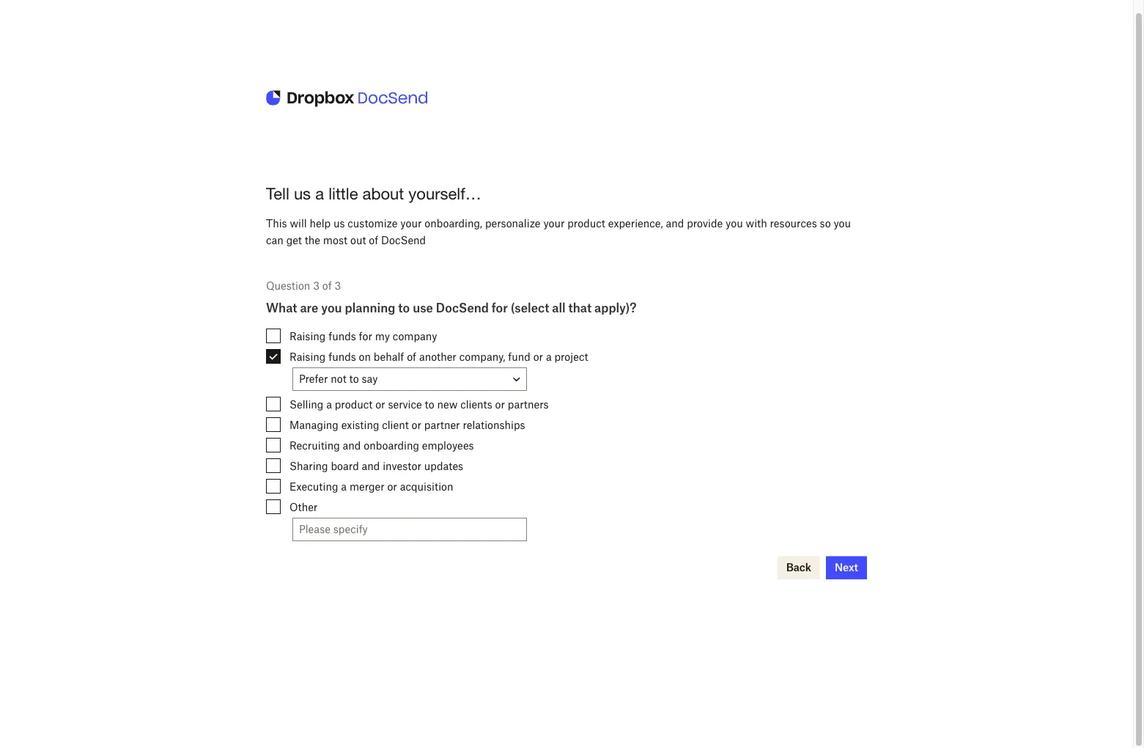 Task type: describe. For each thing, give the bounding box(es) containing it.
customize
[[348, 217, 398, 230]]

help
[[310, 217, 331, 230]]

a right selling
[[327, 398, 332, 411]]

fund
[[509, 351, 531, 363]]

other
[[290, 501, 318, 513]]

little
[[329, 184, 358, 203]]

1 your from the left
[[401, 217, 422, 230]]

2 your from the left
[[544, 217, 565, 230]]

managing
[[290, 419, 339, 431]]

2 vertical spatial and
[[362, 460, 380, 472]]

question 3 of 3
[[266, 280, 341, 292]]

about
[[363, 184, 404, 203]]

with
[[746, 217, 768, 230]]

go to docsend homepage image
[[266, 86, 428, 111]]

1 horizontal spatial for
[[492, 301, 508, 316]]

question
[[266, 280, 311, 292]]

company,
[[460, 351, 506, 363]]

0 horizontal spatial of
[[323, 280, 332, 292]]

existing
[[342, 419, 380, 431]]

(select
[[511, 301, 550, 316]]

of inside this will help us customize your onboarding, personalize your product experience, and provide you with resources so you can get the most out of docsend
[[369, 234, 379, 246]]

sharing board and investor updates
[[290, 460, 464, 472]]

1 3 from the left
[[313, 280, 320, 292]]

2 horizontal spatial you
[[834, 217, 852, 230]]

1 vertical spatial and
[[343, 439, 361, 452]]

1 horizontal spatial you
[[726, 217, 744, 230]]

0 horizontal spatial for
[[359, 330, 372, 342]]

or for managing existing client or partner relationships
[[412, 419, 422, 431]]

a left little
[[316, 184, 324, 203]]

resources
[[770, 217, 818, 230]]

get
[[286, 234, 302, 246]]

next button
[[827, 556, 868, 580]]

acquisition
[[400, 480, 454, 493]]

investor
[[383, 460, 422, 472]]

another
[[419, 351, 457, 363]]

raising for are
[[290, 351, 326, 363]]

behalf
[[374, 351, 404, 363]]

0 vertical spatial to
[[398, 301, 410, 316]]

client
[[382, 419, 409, 431]]

partner
[[424, 419, 460, 431]]

merger
[[350, 480, 385, 493]]

out
[[351, 234, 366, 246]]

and inside this will help us customize your onboarding, personalize your product experience, and provide you with resources so you can get the most out of docsend
[[666, 217, 685, 230]]

this will help us customize your onboarding, personalize your product experience, and provide you with resources so you can get the most out of docsend
[[266, 217, 852, 246]]

sharing
[[290, 460, 328, 472]]

tell us a little about yourself…
[[266, 184, 482, 203]]

back button
[[778, 556, 821, 580]]

company
[[393, 330, 438, 342]]

personalize
[[485, 217, 541, 230]]

can
[[266, 234, 284, 246]]

say
[[362, 373, 378, 385]]

or right fund
[[534, 351, 544, 363]]

tell
[[266, 184, 290, 203]]

product inside what are you planning to use docsend for (select all that apply)? group
[[335, 398, 373, 411]]

executing a merger or acquisition
[[290, 480, 454, 493]]

you inside group
[[321, 301, 342, 316]]

most
[[323, 234, 348, 246]]

apply)?
[[595, 301, 637, 316]]

of inside what are you planning to use docsend for (select all that apply)? group
[[407, 351, 417, 363]]

what
[[266, 301, 297, 316]]

2 3 from the left
[[335, 280, 341, 292]]

all
[[552, 301, 566, 316]]

recruiting
[[290, 439, 340, 452]]

selling
[[290, 398, 324, 411]]

onboarding
[[364, 439, 420, 452]]

project
[[555, 351, 589, 363]]

clients
[[461, 398, 493, 411]]

docsend inside what are you planning to use docsend for (select all that apply)? group
[[436, 301, 489, 316]]

Other text field
[[293, 519, 527, 541]]



Task type: vqa. For each thing, say whether or not it's contained in the screenshot.
space title Element
no



Task type: locate. For each thing, give the bounding box(es) containing it.
next
[[835, 561, 859, 574]]

product left experience,
[[568, 217, 606, 230]]

funds
[[329, 330, 356, 342], [329, 351, 356, 363]]

you
[[726, 217, 744, 230], [834, 217, 852, 230], [321, 301, 342, 316]]

1 horizontal spatial 3
[[335, 280, 341, 292]]

onboarding,
[[425, 217, 483, 230]]

your right customize
[[401, 217, 422, 230]]

0 vertical spatial docsend
[[381, 234, 426, 246]]

1 vertical spatial us
[[334, 217, 345, 230]]

employees
[[422, 439, 474, 452]]

docsend down customize
[[381, 234, 426, 246]]

2 vertical spatial to
[[425, 398, 435, 411]]

us right tell
[[294, 184, 311, 203]]

1 horizontal spatial product
[[568, 217, 606, 230]]

2 funds from the top
[[329, 351, 356, 363]]

for
[[492, 301, 508, 316], [359, 330, 372, 342]]

use
[[413, 301, 433, 316]]

to
[[398, 301, 410, 316], [350, 373, 359, 385], [425, 398, 435, 411]]

you left with
[[726, 217, 744, 230]]

on
[[359, 351, 371, 363]]

1 vertical spatial for
[[359, 330, 372, 342]]

for left the (select
[[492, 301, 508, 316]]

recruiting and onboarding employees
[[290, 439, 474, 452]]

1 vertical spatial product
[[335, 398, 373, 411]]

prefer not to say
[[299, 373, 378, 385]]

raising funds on behalf of another company, fund or a project
[[290, 351, 589, 363]]

or up the relationships
[[495, 398, 505, 411]]

to right not
[[350, 373, 359, 385]]

0 horizontal spatial your
[[401, 217, 422, 230]]

for left my in the top left of the page
[[359, 330, 372, 342]]

raising funds for my company
[[290, 330, 438, 342]]

and up board
[[343, 439, 361, 452]]

0 horizontal spatial docsend
[[381, 234, 426, 246]]

executing
[[290, 480, 339, 493]]

0 vertical spatial of
[[369, 234, 379, 246]]

of right question
[[323, 280, 332, 292]]

this
[[266, 217, 287, 230]]

not
[[331, 373, 347, 385]]

and
[[666, 217, 685, 230], [343, 439, 361, 452], [362, 460, 380, 472]]

2 horizontal spatial to
[[425, 398, 435, 411]]

0 vertical spatial product
[[568, 217, 606, 230]]

1 funds from the top
[[329, 330, 356, 342]]

product
[[568, 217, 606, 230], [335, 398, 373, 411]]

docsend right use
[[436, 301, 489, 316]]

2 horizontal spatial and
[[666, 217, 685, 230]]

you right the are
[[321, 301, 342, 316]]

yourself…
[[409, 184, 482, 203]]

so
[[820, 217, 831, 230]]

1 vertical spatial of
[[323, 280, 332, 292]]

to inside "button"
[[350, 373, 359, 385]]

of right the out
[[369, 234, 379, 246]]

selling a product or service to new clients or partners
[[290, 398, 549, 411]]

board
[[331, 460, 359, 472]]

what are you planning to use docsend for (select all that apply)? group
[[266, 301, 868, 542]]

the
[[305, 234, 321, 246]]

or left service
[[376, 398, 385, 411]]

3 up the are
[[313, 280, 320, 292]]

to left new
[[425, 398, 435, 411]]

2 vertical spatial of
[[407, 351, 417, 363]]

relationships
[[463, 419, 526, 431]]

us
[[294, 184, 311, 203], [334, 217, 345, 230]]

updates
[[424, 460, 464, 472]]

us inside this will help us customize your onboarding, personalize your product experience, and provide you with resources so you can get the most out of docsend
[[334, 217, 345, 230]]

0 horizontal spatial us
[[294, 184, 311, 203]]

0 vertical spatial and
[[666, 217, 685, 230]]

3 down most
[[335, 280, 341, 292]]

raising up prefer
[[290, 351, 326, 363]]

0 horizontal spatial and
[[343, 439, 361, 452]]

or for selling a product or service to new clients or partners
[[376, 398, 385, 411]]

or
[[534, 351, 544, 363], [376, 398, 385, 411], [495, 398, 505, 411], [412, 419, 422, 431], [388, 480, 397, 493]]

of
[[369, 234, 379, 246], [323, 280, 332, 292], [407, 351, 417, 363]]

managing existing client or partner relationships
[[290, 419, 526, 431]]

a down board
[[341, 480, 347, 493]]

3
[[313, 280, 320, 292], [335, 280, 341, 292]]

and up executing a merger or acquisition
[[362, 460, 380, 472]]

raising
[[290, 330, 326, 342], [290, 351, 326, 363]]

1 vertical spatial raising
[[290, 351, 326, 363]]

of down "company"
[[407, 351, 417, 363]]

partners
[[508, 398, 549, 411]]

2 raising from the top
[[290, 351, 326, 363]]

raising for 3
[[290, 330, 326, 342]]

a
[[316, 184, 324, 203], [546, 351, 552, 363], [327, 398, 332, 411], [341, 480, 347, 493]]

product inside this will help us customize your onboarding, personalize your product experience, and provide you with resources so you can get the most out of docsend
[[568, 217, 606, 230]]

product up "existing" on the bottom of page
[[335, 398, 373, 411]]

will
[[290, 217, 307, 230]]

or for executing a merger or acquisition
[[388, 480, 397, 493]]

0 horizontal spatial you
[[321, 301, 342, 316]]

0 horizontal spatial to
[[350, 373, 359, 385]]

1 vertical spatial to
[[350, 373, 359, 385]]

funds for 3
[[329, 330, 356, 342]]

you right so
[[834, 217, 852, 230]]

funds for planning
[[329, 351, 356, 363]]

0 horizontal spatial product
[[335, 398, 373, 411]]

new
[[438, 398, 458, 411]]

docsend inside this will help us customize your onboarding, personalize your product experience, and provide you with resources so you can get the most out of docsend
[[381, 234, 426, 246]]

that
[[569, 301, 592, 316]]

2 horizontal spatial of
[[407, 351, 417, 363]]

1 vertical spatial funds
[[329, 351, 356, 363]]

Funding Stage button
[[293, 368, 527, 391]]

raising down the are
[[290, 330, 326, 342]]

or down the selling a product or service to new clients or partners
[[412, 419, 422, 431]]

funds left on
[[329, 351, 356, 363]]

are
[[300, 301, 319, 316]]

or down investor
[[388, 480, 397, 493]]

1 horizontal spatial us
[[334, 217, 345, 230]]

0 vertical spatial raising
[[290, 330, 326, 342]]

my
[[375, 330, 390, 342]]

back
[[787, 561, 812, 574]]

docsend
[[381, 234, 426, 246], [436, 301, 489, 316]]

us up most
[[334, 217, 345, 230]]

1 raising from the top
[[290, 330, 326, 342]]

1 horizontal spatial and
[[362, 460, 380, 472]]

your
[[401, 217, 422, 230], [544, 217, 565, 230]]

planning
[[345, 301, 396, 316]]

1 horizontal spatial docsend
[[436, 301, 489, 316]]

to left use
[[398, 301, 410, 316]]

what are you planning to use docsend for (select all that apply)?
[[266, 301, 637, 316]]

1 vertical spatial docsend
[[436, 301, 489, 316]]

your right personalize at top left
[[544, 217, 565, 230]]

prefer
[[299, 373, 328, 385]]

0 horizontal spatial 3
[[313, 280, 320, 292]]

1 horizontal spatial your
[[544, 217, 565, 230]]

0 vertical spatial us
[[294, 184, 311, 203]]

0 vertical spatial for
[[492, 301, 508, 316]]

funds down planning
[[329, 330, 356, 342]]

a left project on the top of page
[[546, 351, 552, 363]]

provide
[[687, 217, 723, 230]]

0 vertical spatial funds
[[329, 330, 356, 342]]

experience,
[[609, 217, 664, 230]]

service
[[388, 398, 422, 411]]

1 horizontal spatial to
[[398, 301, 410, 316]]

and left provide
[[666, 217, 685, 230]]

1 horizontal spatial of
[[369, 234, 379, 246]]



